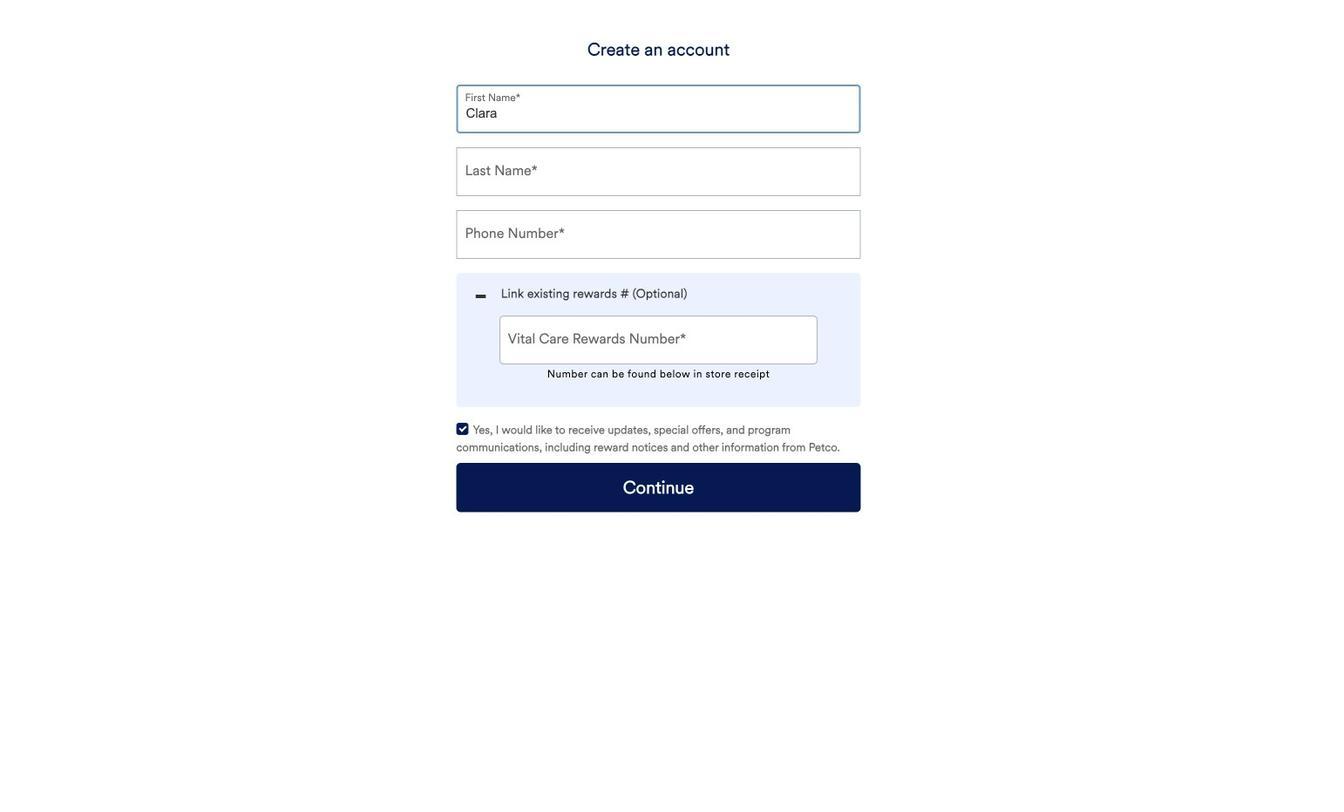 Task type: describe. For each thing, give the bounding box(es) containing it.
Last Name text field
[[456, 147, 861, 196]]

Phone Number text field
[[456, 210, 861, 259]]



Task type: locate. For each thing, give the bounding box(es) containing it.
Vital Care Rewards Number* text field
[[500, 316, 818, 365]]

First Name text field
[[456, 85, 861, 133]]

repeat delivery checkbox element
[[456, 423, 469, 435]]



Task type: vqa. For each thing, say whether or not it's contained in the screenshot.
You'Re
no



